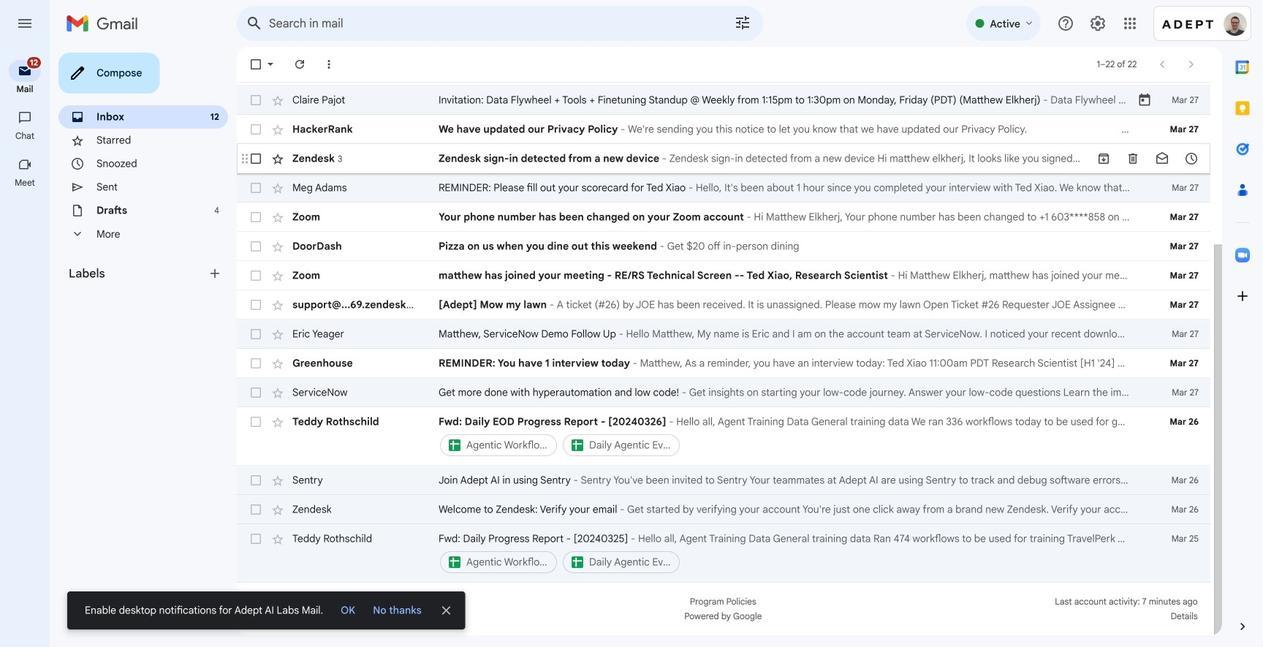 Task type: vqa. For each thing, say whether or not it's contained in the screenshot.
SIMILAR to the top
no



Task type: locate. For each thing, give the bounding box(es) containing it.
2 cell from the top
[[439, 532, 1138, 575]]

footer
[[237, 594, 1211, 624]]

cell
[[439, 415, 1138, 458], [439, 532, 1138, 575]]

settings image
[[1089, 15, 1107, 32]]

cell for 16th row from the top of the page
[[439, 532, 1138, 575]]

0 vertical spatial cell
[[439, 415, 1138, 458]]

heading
[[0, 83, 50, 95], [0, 130, 50, 142], [0, 177, 50, 189], [69, 266, 208, 281]]

row
[[237, 56, 1211, 86], [237, 86, 1211, 115], [237, 115, 1211, 144], [237, 144, 1211, 173], [237, 173, 1211, 203], [237, 203, 1211, 232], [237, 232, 1211, 261], [237, 261, 1211, 290], [237, 290, 1211, 320], [237, 320, 1211, 349], [237, 349, 1211, 378], [237, 378, 1211, 407], [237, 407, 1211, 466], [237, 466, 1211, 495], [237, 495, 1211, 524], [237, 524, 1211, 583]]

1 row from the top
[[237, 56, 1211, 86]]

7 row from the top
[[237, 232, 1211, 261]]

14 row from the top
[[237, 466, 1211, 495]]

main menu image
[[16, 15, 34, 32]]

15 row from the top
[[237, 495, 1211, 524]]

1 cell from the top
[[439, 415, 1138, 458]]

1 vertical spatial cell
[[439, 532, 1138, 575]]

13 row from the top
[[237, 407, 1211, 466]]

navigation
[[0, 47, 51, 647]]

4 row from the top
[[237, 144, 1211, 173]]

cell for 13th row
[[439, 415, 1138, 458]]

tab list
[[1223, 47, 1264, 594]]

alert
[[23, 34, 1240, 630]]

5 row from the top
[[237, 173, 1211, 203]]

None checkbox
[[249, 210, 263, 224], [249, 239, 263, 254], [249, 298, 263, 312], [249, 327, 263, 341], [249, 356, 263, 371], [249, 385, 263, 400], [249, 415, 263, 429], [249, 210, 263, 224], [249, 239, 263, 254], [249, 298, 263, 312], [249, 327, 263, 341], [249, 356, 263, 371], [249, 385, 263, 400], [249, 415, 263, 429]]

search in mail image
[[241, 10, 268, 37]]

toolbar
[[1089, 151, 1206, 166]]

None checkbox
[[249, 57, 263, 72], [249, 93, 263, 107], [249, 122, 263, 137], [249, 151, 263, 166], [249, 181, 263, 195], [249, 268, 263, 283], [249, 473, 263, 488], [249, 502, 263, 517], [249, 532, 263, 546], [249, 57, 263, 72], [249, 93, 263, 107], [249, 122, 263, 137], [249, 151, 263, 166], [249, 181, 263, 195], [249, 268, 263, 283], [249, 473, 263, 488], [249, 502, 263, 517], [249, 532, 263, 546]]

refresh image
[[292, 57, 307, 72]]



Task type: describe. For each thing, give the bounding box(es) containing it.
6 row from the top
[[237, 203, 1211, 232]]

12 row from the top
[[237, 378, 1211, 407]]

16 row from the top
[[237, 524, 1211, 583]]

2 row from the top
[[237, 86, 1211, 115]]

3 row from the top
[[237, 115, 1211, 144]]

Search in mail search field
[[237, 6, 763, 41]]

10 row from the top
[[237, 320, 1211, 349]]

11 row from the top
[[237, 349, 1211, 378]]

calendar event image
[[1138, 93, 1152, 107]]

more email options image
[[322, 57, 336, 72]]

8 row from the top
[[237, 261, 1211, 290]]

support image
[[1057, 15, 1075, 32]]

9 row from the top
[[237, 290, 1211, 320]]

Search in mail text field
[[269, 16, 693, 31]]

gmail image
[[66, 9, 146, 38]]

advanced search options image
[[728, 8, 758, 37]]



